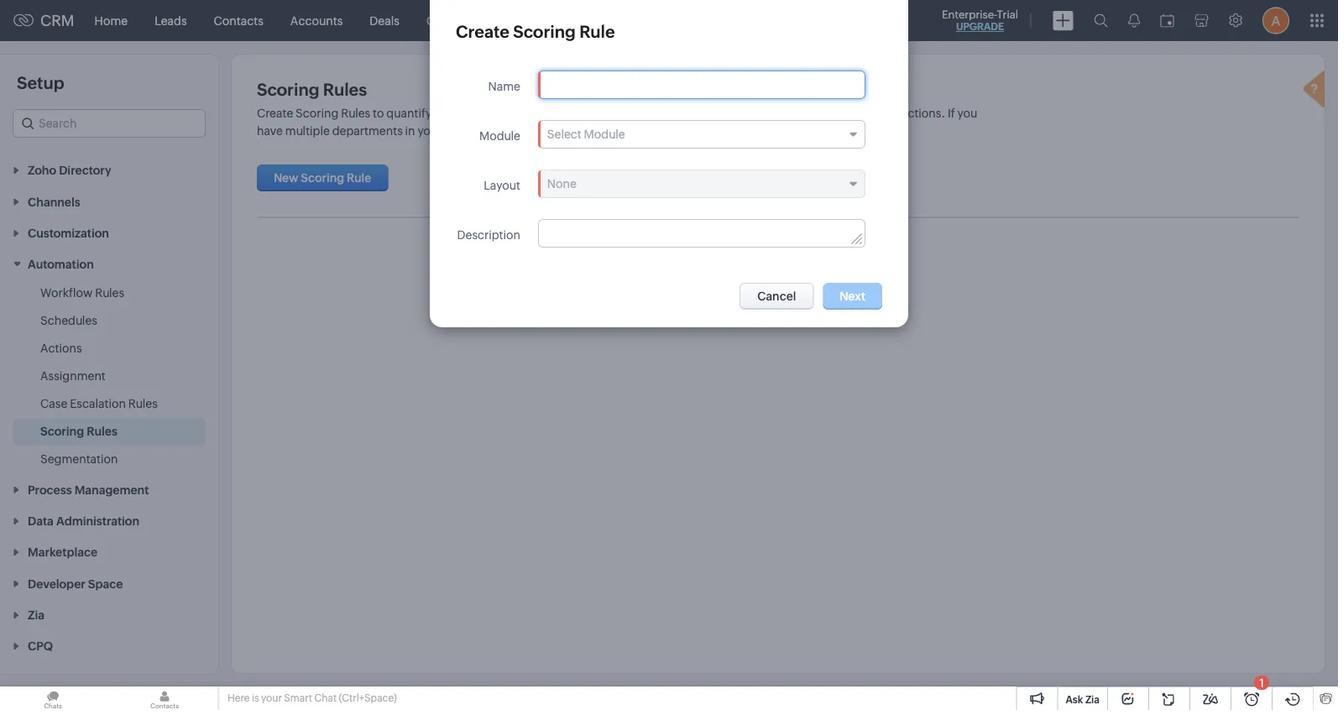 Task type: locate. For each thing, give the bounding box(es) containing it.
your
[[434, 106, 459, 120], [787, 106, 811, 120], [418, 124, 442, 137], [261, 693, 282, 704]]

module
[[584, 128, 625, 141], [480, 129, 521, 143]]

multiple down based
[[628, 124, 673, 137]]

rules
[[323, 80, 367, 99], [341, 106, 371, 120], [95, 286, 124, 300], [128, 397, 158, 411], [87, 425, 117, 438]]

are
[[549, 106, 566, 120]]

you right if
[[958, 106, 978, 120]]

you down scores
[[519, 124, 539, 137]]

select module
[[548, 128, 625, 141]]

module down calculated
[[584, 128, 625, 141]]

None text field
[[539, 71, 865, 98], [539, 220, 865, 247], [539, 71, 865, 98], [539, 220, 865, 247]]

1 vertical spatial rule
[[347, 171, 372, 185]]

leads
[[155, 14, 187, 27]]

interactions.
[[877, 106, 946, 120]]

have
[[257, 124, 283, 137]]

deals link
[[356, 0, 413, 41]]

ask
[[1066, 694, 1084, 706]]

organization,
[[445, 124, 516, 137]]

scoring up have
[[257, 80, 320, 99]]

meetings link
[[523, 0, 601, 41]]

calls
[[427, 14, 453, 27]]

0 horizontal spatial create
[[257, 106, 293, 120]]

even
[[564, 124, 590, 137]]

contacts link
[[200, 0, 277, 41]]

workflow rules
[[40, 286, 124, 300]]

0 vertical spatial scoring rules
[[257, 80, 367, 99]]

you
[[958, 106, 978, 120], [519, 124, 539, 137]]

1 horizontal spatial create
[[456, 22, 510, 41]]

segmentation link
[[40, 451, 118, 468]]

enterprise-
[[942, 8, 998, 21]]

1 vertical spatial scoring rules
[[40, 425, 117, 438]]

scoring up departments
[[296, 106, 339, 120]]

rule up calculated
[[580, 22, 615, 41]]

scoring right tasks
[[513, 22, 576, 41]]

case
[[40, 397, 67, 411]]

automation button
[[0, 248, 218, 280]]

rule inside button
[[347, 171, 372, 185]]

scoring right new at left top
[[301, 171, 345, 185]]

if
[[948, 106, 956, 120]]

chat
[[314, 693, 337, 704]]

create inside create scoring rules to quantify your records. scores are calculated based on the field values and your customer's interactions. if you have multiple departments in your organization, you can even set up multiple scoring rules.
[[257, 106, 293, 120]]

rules.
[[720, 124, 754, 137]]

create scoring rules to quantify your records. scores are calculated based on the field values and your customer's interactions. if you have multiple departments in your organization, you can even set up multiple scoring rules.
[[257, 106, 978, 137]]

in
[[405, 124, 415, 137]]

create up have
[[257, 106, 293, 120]]

cancel
[[758, 290, 797, 303]]

actions link
[[40, 340, 82, 357]]

scoring rules link
[[40, 423, 117, 440]]

1 horizontal spatial you
[[958, 106, 978, 120]]

rules inside case escalation rules link
[[128, 397, 158, 411]]

home link
[[81, 0, 141, 41]]

name
[[488, 80, 521, 93]]

0 vertical spatial rule
[[580, 22, 615, 41]]

1 horizontal spatial scoring rules
[[257, 80, 367, 99]]

module down records.
[[480, 129, 521, 143]]

zia
[[1086, 694, 1100, 706]]

0 horizontal spatial scoring rules
[[40, 425, 117, 438]]

0 horizontal spatial rule
[[347, 171, 372, 185]]

multiple
[[285, 124, 330, 137], [628, 124, 673, 137]]

2 multiple from the left
[[628, 124, 673, 137]]

cancel button
[[740, 283, 814, 310]]

scoring inside automation region
[[40, 425, 84, 438]]

create right calls at the left
[[456, 22, 510, 41]]

select
[[548, 128, 582, 141]]

rule down departments
[[347, 171, 372, 185]]

rule
[[580, 22, 615, 41], [347, 171, 372, 185]]

scoring rules up have
[[257, 80, 367, 99]]

0 vertical spatial you
[[958, 106, 978, 120]]

rule for create scoring rule
[[580, 22, 615, 41]]

0 vertical spatial create
[[456, 22, 510, 41]]

multiple right have
[[285, 124, 330, 137]]

1
[[1260, 677, 1265, 690]]

scoring rules up segmentation
[[40, 425, 117, 438]]

1 vertical spatial create
[[257, 106, 293, 120]]

1 horizontal spatial multiple
[[628, 124, 673, 137]]

scoring
[[513, 22, 576, 41], [257, 80, 320, 99], [296, 106, 339, 120], [675, 124, 718, 137], [301, 171, 345, 185], [40, 425, 84, 438]]

scoring inside button
[[301, 171, 345, 185]]

create for create scoring rules to quantify your records. scores are calculated based on the field values and your customer's interactions. if you have multiple departments in your organization, you can even set up multiple scoring rules.
[[257, 106, 293, 120]]

your right in
[[418, 124, 442, 137]]

contacts image
[[112, 687, 218, 711]]

based
[[627, 106, 661, 120]]

create
[[456, 22, 510, 41], [257, 106, 293, 120]]

0 horizontal spatial you
[[519, 124, 539, 137]]

new scoring rule
[[274, 171, 372, 185]]

profile image
[[1263, 7, 1290, 34]]

can
[[541, 124, 561, 137]]

1 vertical spatial you
[[519, 124, 539, 137]]

automation
[[28, 258, 94, 271]]

new
[[274, 171, 299, 185]]

ask zia
[[1066, 694, 1100, 706]]

scoring down case
[[40, 425, 84, 438]]

none
[[548, 177, 577, 191]]

schedules link
[[40, 312, 97, 329]]

1 horizontal spatial rule
[[580, 22, 615, 41]]

0 horizontal spatial multiple
[[285, 124, 330, 137]]

rules inside scoring rules link
[[87, 425, 117, 438]]

assignment
[[40, 370, 106, 383]]

to
[[373, 106, 384, 120]]

scoring rules
[[257, 80, 367, 99], [40, 425, 117, 438]]

scoring down the on the right top of page
[[675, 124, 718, 137]]

new scoring rule button
[[257, 165, 388, 192]]



Task type: describe. For each thing, give the bounding box(es) containing it.
home
[[95, 14, 128, 27]]

accounts link
[[277, 0, 356, 41]]

actions
[[40, 342, 82, 355]]

calculated
[[568, 106, 625, 120]]

quantify
[[387, 106, 432, 120]]

create scoring rule
[[456, 22, 615, 41]]

upgrade
[[957, 21, 1005, 32]]

departments
[[332, 124, 403, 137]]

up
[[611, 124, 626, 137]]

customer's
[[814, 106, 874, 120]]

field
[[700, 106, 724, 120]]

escalation
[[70, 397, 126, 411]]

assignment link
[[40, 368, 106, 385]]

segmentation
[[40, 453, 118, 466]]

your left records.
[[434, 106, 459, 120]]

contacts
[[214, 14, 264, 27]]

tasks
[[480, 14, 510, 27]]

trial
[[998, 8, 1019, 21]]

case escalation rules link
[[40, 396, 158, 412]]

is
[[252, 693, 259, 704]]

smart
[[284, 693, 312, 704]]

scoring rules inside automation region
[[40, 425, 117, 438]]

deals
[[370, 14, 400, 27]]

1 horizontal spatial module
[[584, 128, 625, 141]]

here is your smart chat (ctrl+space)
[[228, 693, 397, 704]]

the
[[680, 106, 698, 120]]

chats image
[[0, 687, 106, 711]]

automation region
[[0, 280, 218, 474]]

calls link
[[413, 0, 467, 41]]

here
[[228, 693, 250, 704]]

help image
[[1300, 68, 1334, 114]]

meetings
[[537, 14, 587, 27]]

schedules
[[40, 314, 97, 328]]

your right and
[[787, 106, 811, 120]]

(ctrl+space)
[[339, 693, 397, 704]]

workflow
[[40, 286, 93, 300]]

rule for new scoring rule
[[347, 171, 372, 185]]

case escalation rules
[[40, 397, 158, 411]]

and
[[763, 106, 784, 120]]

profile element
[[1253, 0, 1300, 41]]

tasks link
[[467, 0, 523, 41]]

set
[[592, 124, 609, 137]]

0 horizontal spatial module
[[480, 129, 521, 143]]

values
[[726, 106, 761, 120]]

rules inside create scoring rules to quantify your records. scores are calculated based on the field values and your customer's interactions. if you have multiple departments in your organization, you can even set up multiple scoring rules.
[[341, 106, 371, 120]]

crm link
[[13, 12, 74, 29]]

description
[[457, 228, 521, 242]]

accounts
[[290, 14, 343, 27]]

layout
[[484, 179, 521, 192]]

leads link
[[141, 0, 200, 41]]

crm
[[40, 12, 74, 29]]

setup
[[17, 73, 64, 92]]

workflow rules link
[[40, 285, 124, 302]]

rules inside workflow rules link
[[95, 286, 124, 300]]

1 multiple from the left
[[285, 124, 330, 137]]

records.
[[461, 106, 507, 120]]

create for create scoring rule
[[456, 22, 510, 41]]

scores
[[509, 106, 546, 120]]

enterprise-trial upgrade
[[942, 8, 1019, 32]]

your right is
[[261, 693, 282, 704]]

on
[[663, 106, 677, 120]]



Task type: vqa. For each thing, say whether or not it's contained in the screenshot.
the Scoring Rules in Automation REGION
yes



